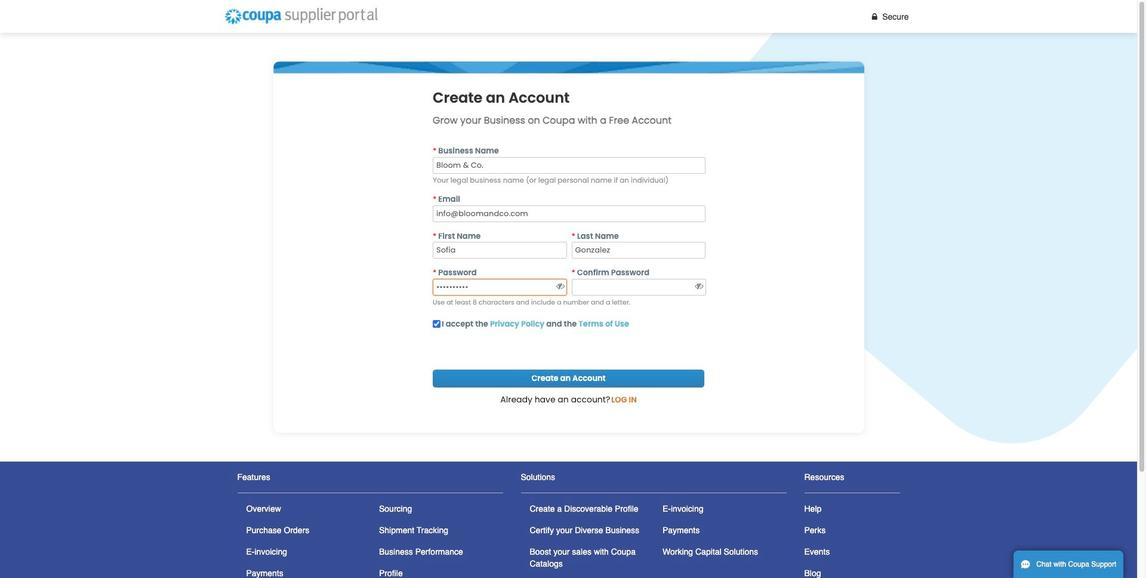 Task type: locate. For each thing, give the bounding box(es) containing it.
fw image
[[870, 12, 880, 21], [556, 282, 566, 290]]

None checkbox
[[433, 320, 441, 328]]

1 vertical spatial fw image
[[556, 282, 566, 290]]

None text field
[[433, 157, 706, 174], [433, 205, 706, 222], [433, 242, 567, 259], [433, 157, 706, 174], [433, 205, 706, 222], [433, 242, 567, 259]]

fw image
[[694, 282, 705, 290]]

None password field
[[433, 279, 568, 296], [572, 279, 706, 296], [433, 279, 568, 296], [572, 279, 706, 296]]

1 horizontal spatial fw image
[[870, 12, 880, 21]]

None text field
[[572, 242, 706, 259]]

0 horizontal spatial fw image
[[556, 282, 566, 290]]



Task type: describe. For each thing, give the bounding box(es) containing it.
coupa supplier portal image
[[219, 3, 383, 30]]

0 vertical spatial fw image
[[870, 12, 880, 21]]



Task type: vqa. For each thing, say whether or not it's contained in the screenshot.
the left Representatives
no



